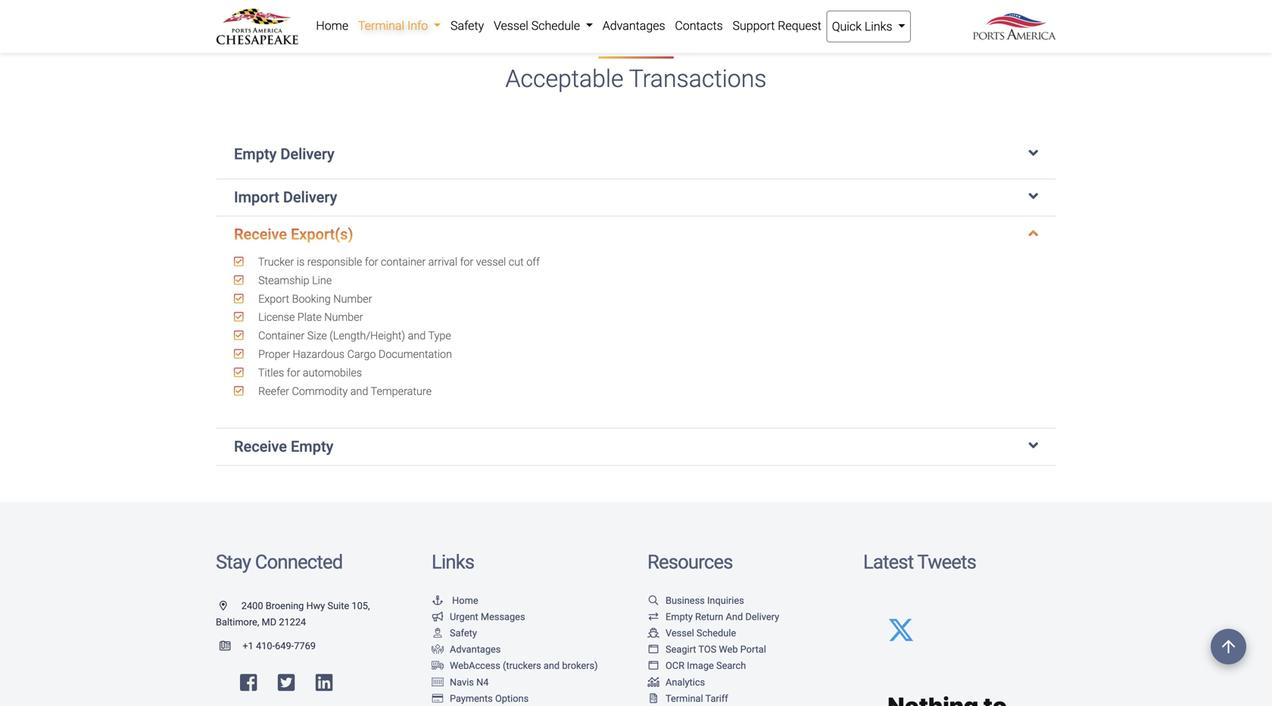 Task type: locate. For each thing, give the bounding box(es) containing it.
0 horizontal spatial home link
[[311, 11, 353, 41]]

1 angle down image from the top
[[1029, 226, 1039, 241]]

1 horizontal spatial advantages
[[603, 19, 666, 33]]

delivery
[[281, 145, 335, 163], [283, 189, 337, 206], [746, 612, 780, 623]]

angle down image inside receive export(s) link
[[1029, 226, 1039, 241]]

safety right the info
[[451, 19, 484, 33]]

0 vertical spatial vessel
[[494, 19, 529, 33]]

receive up trucker
[[234, 226, 287, 243]]

2 vertical spatial empty
[[666, 612, 693, 623]]

0 vertical spatial angle down image
[[1029, 226, 1039, 241]]

2 receive from the top
[[234, 438, 287, 456]]

1 vertical spatial vessel
[[666, 628, 695, 640]]

angle down image for empty delivery
[[1029, 145, 1039, 160]]

responsible
[[307, 256, 362, 268]]

brokers)
[[562, 661, 598, 672]]

urgent messages
[[450, 612, 526, 623]]

urgent
[[450, 612, 479, 623]]

vessel schedule link up the seagirt on the right of the page
[[648, 628, 737, 640]]

0 vertical spatial vessel schedule link
[[489, 11, 598, 41]]

0 vertical spatial home
[[316, 19, 349, 33]]

advantages up webaccess
[[450, 644, 501, 656]]

1 vertical spatial delivery
[[283, 189, 337, 206]]

support request
[[733, 19, 822, 33]]

home left the 'terminal info'
[[316, 19, 349, 33]]

0 vertical spatial angle down image
[[1029, 145, 1039, 160]]

cargo
[[347, 348, 376, 361]]

import
[[234, 189, 279, 206]]

tab list containing empty delivery
[[216, 130, 1057, 466]]

1 vertical spatial vessel schedule
[[666, 628, 737, 640]]

0 horizontal spatial and
[[351, 385, 368, 398]]

twitter square image
[[278, 674, 295, 693]]

for left the container
[[365, 256, 378, 268]]

safety link right the info
[[446, 11, 489, 41]]

1 horizontal spatial for
[[365, 256, 378, 268]]

info
[[408, 19, 428, 33]]

vessel
[[494, 19, 529, 33], [666, 628, 695, 640]]

terminal
[[358, 19, 405, 33], [666, 694, 704, 705]]

browser image
[[648, 662, 660, 671]]

2 angle down image from the top
[[1029, 438, 1039, 454]]

options
[[495, 694, 529, 705]]

analytics image
[[648, 678, 660, 688]]

for right titles
[[287, 367, 300, 380]]

transactions
[[629, 65, 767, 93]]

0 horizontal spatial advantages
[[450, 644, 501, 656]]

receive down reefer
[[234, 438, 287, 456]]

acceptable transactions
[[506, 65, 767, 93]]

empty for empty delivery
[[234, 145, 277, 163]]

analytics link
[[648, 677, 706, 689]]

terminal info
[[358, 19, 431, 33]]

21224
[[279, 617, 306, 628]]

receive
[[234, 226, 287, 243], [234, 438, 287, 456]]

home up urgent
[[452, 595, 479, 607]]

search
[[717, 661, 747, 672]]

seagirt
[[666, 644, 697, 656]]

home link up urgent
[[432, 595, 479, 607]]

advantages link up acceptable transactions
[[598, 11, 671, 41]]

1 vertical spatial angle down image
[[1029, 189, 1039, 204]]

steamship
[[258, 274, 310, 287]]

home
[[316, 19, 349, 33], [452, 595, 479, 607]]

1 horizontal spatial advantages link
[[598, 11, 671, 41]]

schedule up seagirt tos web portal
[[697, 628, 737, 640]]

empty
[[234, 145, 277, 163], [291, 438, 334, 456], [666, 612, 693, 623]]

advantages link
[[598, 11, 671, 41], [432, 644, 501, 656]]

delivery up export(s)
[[283, 189, 337, 206]]

0 vertical spatial links
[[865, 19, 893, 34]]

1 vertical spatial vessel schedule link
[[648, 628, 737, 640]]

2400 broening hwy suite 105, baltimore, md 21224 link
[[216, 601, 370, 628]]

home link left the 'terminal info'
[[311, 11, 353, 41]]

2 horizontal spatial empty
[[666, 612, 693, 623]]

hazardous
[[293, 348, 345, 361]]

safety link
[[446, 11, 489, 41], [432, 628, 477, 640]]

0 horizontal spatial vessel schedule link
[[489, 11, 598, 41]]

0 vertical spatial and
[[408, 330, 426, 343]]

0 vertical spatial receive
[[234, 226, 287, 243]]

for right arrival
[[460, 256, 474, 268]]

navis n4 link
[[432, 677, 489, 689]]

container size (length/height) and type
[[256, 330, 451, 343]]

urgent messages link
[[432, 612, 526, 623]]

receive empty
[[234, 438, 334, 456]]

advantages up acceptable transactions
[[603, 19, 666, 33]]

safety down urgent
[[450, 628, 477, 640]]

empty up the import
[[234, 145, 277, 163]]

1 vertical spatial links
[[432, 551, 475, 574]]

vessel up "acceptable"
[[494, 19, 529, 33]]

terminal for terminal info
[[358, 19, 405, 33]]

1 vertical spatial empty
[[291, 438, 334, 456]]

2 angle down image from the top
[[1029, 189, 1039, 204]]

1 vertical spatial angle down image
[[1029, 438, 1039, 454]]

business
[[666, 595, 705, 607]]

1 vertical spatial receive
[[234, 438, 287, 456]]

0 horizontal spatial vessel schedule
[[494, 19, 583, 33]]

0 vertical spatial safety link
[[446, 11, 489, 41]]

search image
[[648, 596, 660, 606]]

empty return and delivery
[[666, 612, 780, 623]]

1 vertical spatial safety
[[450, 628, 477, 640]]

delivery right the and
[[746, 612, 780, 623]]

broening
[[266, 601, 304, 612]]

receive export(s) link
[[234, 226, 1039, 243]]

facebook square image
[[240, 674, 257, 693]]

terminal tariff link
[[648, 694, 729, 705]]

image
[[687, 661, 714, 672]]

and left brokers)
[[544, 661, 560, 672]]

bullhorn image
[[432, 613, 444, 622]]

safety
[[451, 19, 484, 33], [450, 628, 477, 640]]

hwy
[[307, 601, 325, 612]]

0 horizontal spatial links
[[432, 551, 475, 574]]

ocr image search
[[666, 661, 747, 672]]

terminal down analytics
[[666, 694, 704, 705]]

md
[[262, 617, 277, 628]]

angle down image inside the import delivery link
[[1029, 189, 1039, 204]]

angle down image inside 'empty delivery' link
[[1029, 145, 1039, 160]]

license plate number
[[256, 311, 363, 324]]

1 receive from the top
[[234, 226, 287, 243]]

2 vertical spatial and
[[544, 661, 560, 672]]

1 vertical spatial home link
[[432, 595, 479, 607]]

1 horizontal spatial vessel schedule
[[666, 628, 737, 640]]

plate
[[298, 311, 322, 324]]

1 vertical spatial terminal
[[666, 694, 704, 705]]

7769
[[294, 641, 316, 652]]

import delivery link
[[234, 189, 1039, 206]]

2400 broening hwy suite 105, baltimore, md 21224
[[216, 601, 370, 628]]

and down automobiles
[[351, 385, 368, 398]]

and for webaccess (truckers and brokers)
[[544, 661, 560, 672]]

1 vertical spatial and
[[351, 385, 368, 398]]

navis n4
[[450, 677, 489, 689]]

angle down image for empty
[[1029, 438, 1039, 454]]

delivery up import delivery
[[281, 145, 335, 163]]

license
[[258, 311, 295, 324]]

number for export booking number
[[334, 293, 372, 306]]

0 horizontal spatial empty
[[234, 145, 277, 163]]

1 vertical spatial home
[[452, 595, 479, 607]]

terminal left the info
[[358, 19, 405, 33]]

baltimore,
[[216, 617, 259, 628]]

1 vertical spatial advantages link
[[432, 644, 501, 656]]

1 horizontal spatial vessel schedule link
[[648, 628, 737, 640]]

phone office image
[[220, 642, 243, 651]]

1 vertical spatial number
[[325, 311, 363, 324]]

1 vertical spatial advantages
[[450, 644, 501, 656]]

links up anchor icon
[[432, 551, 475, 574]]

advantages link up webaccess
[[432, 644, 501, 656]]

vessel up the seagirt on the right of the page
[[666, 628, 695, 640]]

suite
[[328, 601, 349, 612]]

vessel schedule
[[494, 19, 583, 33], [666, 628, 737, 640]]

automobiles
[[303, 367, 362, 380]]

schedule up "acceptable"
[[532, 19, 580, 33]]

terminal info link
[[353, 11, 446, 41]]

payments options link
[[432, 694, 529, 705]]

vessel schedule link up "acceptable"
[[489, 11, 598, 41]]

empty down business
[[666, 612, 693, 623]]

1 angle down image from the top
[[1029, 145, 1039, 160]]

advantages
[[603, 19, 666, 33], [450, 644, 501, 656]]

1 vertical spatial safety link
[[432, 628, 477, 640]]

proper hazardous cargo documentation
[[256, 348, 452, 361]]

0 horizontal spatial schedule
[[532, 19, 580, 33]]

latest tweets
[[864, 551, 977, 574]]

0 vertical spatial number
[[334, 293, 372, 306]]

0 vertical spatial terminal
[[358, 19, 405, 33]]

angle down image inside the receive empty link
[[1029, 438, 1039, 454]]

0 vertical spatial delivery
[[281, 145, 335, 163]]

home link
[[311, 11, 353, 41], [432, 595, 479, 607]]

0 vertical spatial empty
[[234, 145, 277, 163]]

empty down commodity
[[291, 438, 334, 456]]

export booking number
[[256, 293, 372, 306]]

and up documentation
[[408, 330, 426, 343]]

vessel schedule up "acceptable"
[[494, 19, 583, 33]]

for
[[365, 256, 378, 268], [460, 256, 474, 268], [287, 367, 300, 380]]

angle down image
[[1029, 226, 1039, 241], [1029, 438, 1039, 454]]

2 horizontal spatial and
[[544, 661, 560, 672]]

cut
[[509, 256, 524, 268]]

payments options
[[450, 694, 529, 705]]

tab list
[[216, 130, 1057, 466]]

titles
[[258, 367, 284, 380]]

return
[[696, 612, 724, 623]]

0 horizontal spatial terminal
[[358, 19, 405, 33]]

links right quick
[[865, 19, 893, 34]]

1 horizontal spatial empty
[[291, 438, 334, 456]]

vessel schedule up seagirt tos web portal link at the right bottom of page
[[666, 628, 737, 640]]

webaccess (truckers and brokers)
[[450, 661, 598, 672]]

1 horizontal spatial terminal
[[666, 694, 704, 705]]

0 vertical spatial home link
[[311, 11, 353, 41]]

1 horizontal spatial schedule
[[697, 628, 737, 640]]

browser image
[[648, 645, 660, 655]]

business inquiries link
[[648, 595, 745, 607]]

0 horizontal spatial advantages link
[[432, 644, 501, 656]]

angle down image for import delivery
[[1029, 189, 1039, 204]]

linkedin image
[[316, 674, 333, 693]]

angle down image
[[1029, 145, 1039, 160], [1029, 189, 1039, 204]]

safety link down urgent
[[432, 628, 477, 640]]

1 horizontal spatial home link
[[432, 595, 479, 607]]

0 vertical spatial vessel schedule
[[494, 19, 583, 33]]

receive for receive empty
[[234, 438, 287, 456]]

n4
[[477, 677, 489, 689]]



Task type: vqa. For each thing, say whether or not it's contained in the screenshot.
PM,
no



Task type: describe. For each thing, give the bounding box(es) containing it.
terminal tariff
[[666, 694, 729, 705]]

+1 410-649-7769 link
[[216, 641, 316, 652]]

is
[[297, 256, 305, 268]]

terminal for terminal tariff
[[666, 694, 704, 705]]

1 horizontal spatial links
[[865, 19, 893, 34]]

container
[[381, 256, 426, 268]]

105,
[[352, 601, 370, 612]]

safety link for urgent messages link
[[432, 628, 477, 640]]

messages
[[481, 612, 526, 623]]

webaccess
[[450, 661, 501, 672]]

container storage image
[[432, 678, 444, 688]]

(truckers
[[503, 661, 542, 672]]

tariff
[[706, 694, 729, 705]]

go to top image
[[1212, 630, 1247, 665]]

receive for receive export(s)
[[234, 226, 287, 243]]

hand receiving image
[[432, 645, 444, 655]]

+1
[[243, 641, 254, 652]]

empty return and delivery link
[[648, 612, 780, 623]]

0 vertical spatial advantages link
[[598, 11, 671, 41]]

resources
[[648, 551, 733, 574]]

user hard hat image
[[432, 629, 444, 639]]

off
[[527, 256, 540, 268]]

1 horizontal spatial vessel
[[666, 628, 695, 640]]

analytics
[[666, 677, 706, 689]]

home link for urgent messages link
[[432, 595, 479, 607]]

delivery for empty delivery
[[281, 145, 335, 163]]

acceptable
[[506, 65, 624, 93]]

support request link
[[728, 11, 827, 41]]

number for license plate number
[[325, 311, 363, 324]]

ocr
[[666, 661, 685, 672]]

documentation
[[379, 348, 452, 361]]

quick links
[[832, 19, 896, 34]]

credit card image
[[432, 694, 444, 704]]

seagirt tos web portal link
[[648, 644, 767, 656]]

2400
[[242, 601, 263, 612]]

649-
[[275, 641, 294, 652]]

(length/height)
[[330, 330, 405, 343]]

truck container image
[[432, 662, 444, 671]]

0 vertical spatial safety
[[451, 19, 484, 33]]

home link for terminal info link
[[311, 11, 353, 41]]

support
[[733, 19, 775, 33]]

1 horizontal spatial and
[[408, 330, 426, 343]]

booking
[[292, 293, 331, 306]]

+1 410-649-7769
[[243, 641, 316, 652]]

type
[[428, 330, 451, 343]]

tos
[[699, 644, 717, 656]]

0 horizontal spatial home
[[316, 19, 349, 33]]

0 vertical spatial advantages
[[603, 19, 666, 33]]

tweets
[[918, 551, 977, 574]]

webaccess (truckers and brokers) link
[[432, 661, 598, 672]]

exchange image
[[648, 613, 660, 622]]

and
[[726, 612, 743, 623]]

seagirt tos web portal
[[666, 644, 767, 656]]

1 horizontal spatial home
[[452, 595, 479, 607]]

trucker
[[258, 256, 294, 268]]

latest
[[864, 551, 914, 574]]

and for reefer commodity and temperature
[[351, 385, 368, 398]]

angle down image for export(s)
[[1029, 226, 1039, 241]]

steamship line
[[256, 274, 332, 287]]

2 horizontal spatial for
[[460, 256, 474, 268]]

stay
[[216, 551, 251, 574]]

payments
[[450, 694, 493, 705]]

ship image
[[648, 629, 660, 639]]

0 horizontal spatial for
[[287, 367, 300, 380]]

empty delivery
[[234, 145, 335, 163]]

contacts link
[[671, 11, 728, 41]]

export
[[258, 293, 290, 306]]

0 vertical spatial schedule
[[532, 19, 580, 33]]

commodity
[[292, 385, 348, 398]]

navis
[[450, 677, 474, 689]]

map marker alt image
[[220, 601, 239, 611]]

request
[[778, 19, 822, 33]]

ocr image search link
[[648, 661, 747, 672]]

quick
[[832, 19, 862, 34]]

safety link for terminal info link
[[446, 11, 489, 41]]

vessel
[[476, 256, 506, 268]]

receive empty link
[[234, 438, 1039, 456]]

stay connected
[[216, 551, 343, 574]]

export(s)
[[291, 226, 353, 243]]

contacts
[[675, 19, 723, 33]]

anchor image
[[432, 596, 444, 606]]

size
[[307, 330, 327, 343]]

proper
[[258, 348, 290, 361]]

quick links link
[[827, 11, 911, 42]]

delivery for import delivery
[[283, 189, 337, 206]]

inquiries
[[708, 595, 745, 607]]

empty for empty return and delivery
[[666, 612, 693, 623]]

receive export(s)
[[234, 226, 353, 243]]

import delivery
[[234, 189, 337, 206]]

file invoice image
[[648, 694, 660, 704]]

reefer
[[258, 385, 289, 398]]

empty delivery link
[[234, 145, 1039, 163]]

1 vertical spatial schedule
[[697, 628, 737, 640]]

business inquiries
[[666, 595, 745, 607]]

reefer commodity and temperature
[[256, 385, 432, 398]]

2 vertical spatial delivery
[[746, 612, 780, 623]]

410-
[[256, 641, 275, 652]]

connected
[[255, 551, 343, 574]]

0 horizontal spatial vessel
[[494, 19, 529, 33]]



